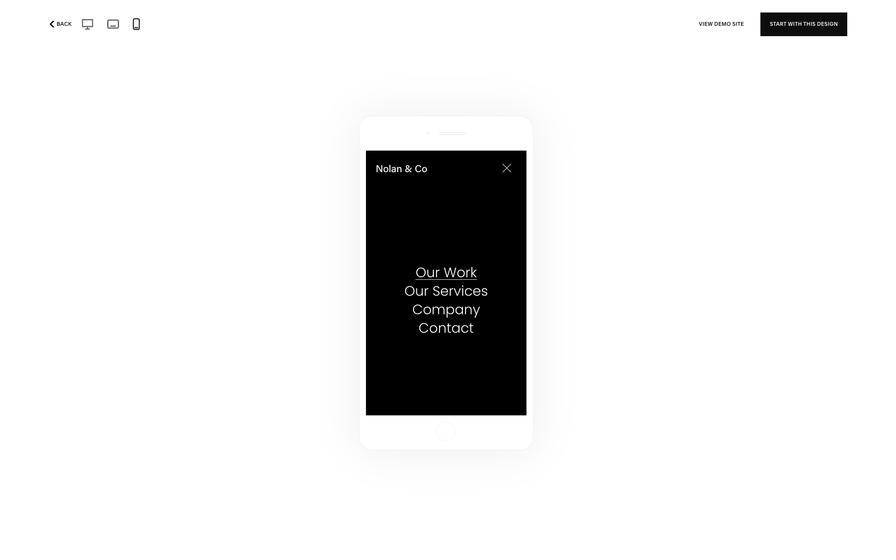 Task type: describe. For each thing, give the bounding box(es) containing it.
view demo site
[[700, 21, 745, 27]]

preview template on a desktop device image
[[79, 17, 96, 31]]

online store - portfolio - memberships - blog - scheduling - courses - services - local business
[[19, 22, 331, 30]]

memberships
[[99, 22, 145, 30]]

view demo site link
[[700, 12, 745, 36]]

5 - from the left
[[210, 22, 213, 30]]

local
[[282, 22, 300, 30]]

3 - from the left
[[147, 22, 149, 30]]

online
[[19, 22, 40, 30]]

demo
[[715, 21, 732, 27]]

start with this design button
[[761, 12, 848, 36]]

back button
[[45, 15, 74, 34]]

nevins image
[[592, 0, 824, 67]]

1 - from the left
[[61, 22, 64, 30]]

start
[[771, 21, 787, 27]]

with
[[789, 21, 803, 27]]

novo
[[330, 443, 351, 452]]

2 - from the left
[[95, 22, 98, 30]]

portfolio
[[66, 22, 94, 30]]

view
[[700, 21, 714, 27]]

this
[[804, 21, 817, 27]]

scheduling
[[172, 22, 209, 30]]

novo image
[[330, 125, 562, 434]]

back
[[57, 21, 72, 27]]



Task type: locate. For each thing, give the bounding box(es) containing it.
matsuya image
[[69, 0, 301, 67]]

preview template on a tablet device image
[[105, 17, 121, 31]]

minetta
[[330, 76, 361, 85]]

design
[[818, 21, 839, 27]]

- left local
[[278, 22, 280, 30]]

- right courses
[[244, 22, 246, 30]]

business
[[301, 22, 331, 30]]

courses
[[215, 22, 242, 30]]

7 - from the left
[[278, 22, 280, 30]]

6 - from the left
[[244, 22, 246, 30]]

- left preview template on a tablet device icon
[[95, 22, 98, 30]]

start with this design
[[771, 21, 839, 27]]

- right "blog"
[[167, 22, 170, 30]]

services
[[248, 22, 276, 30]]

- right store
[[61, 22, 64, 30]]

store
[[42, 22, 60, 30]]

- left "blog"
[[147, 22, 149, 30]]

4 - from the left
[[167, 22, 170, 30]]

site
[[733, 21, 745, 27]]

- left courses
[[210, 22, 213, 30]]

-
[[61, 22, 64, 30], [95, 22, 98, 30], [147, 22, 149, 30], [167, 22, 170, 30], [210, 22, 213, 30], [244, 22, 246, 30], [278, 22, 280, 30]]

preview template on a mobile device image
[[130, 18, 143, 31]]

blog
[[151, 22, 166, 30]]



Task type: vqa. For each thing, say whether or not it's contained in the screenshot.
With
yes



